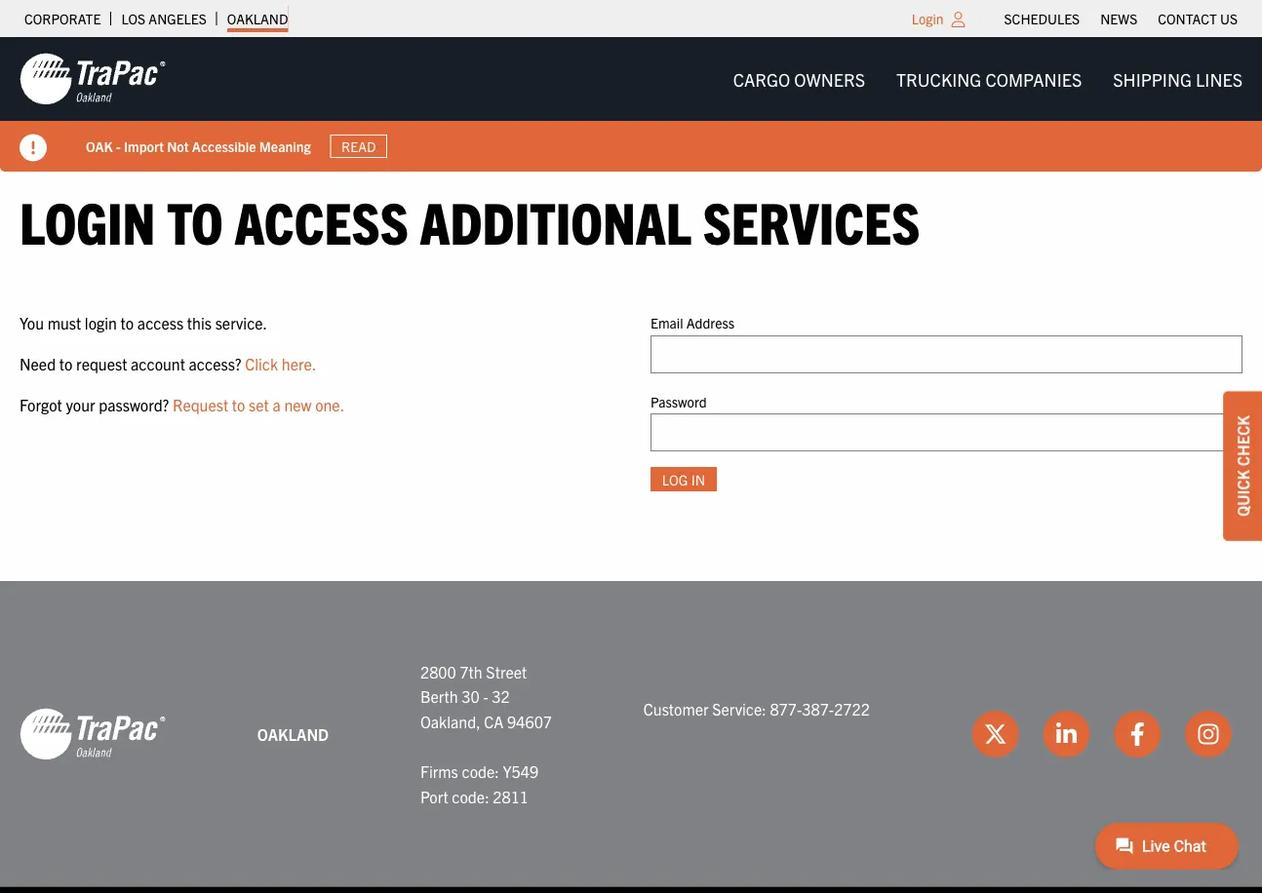Task type: locate. For each thing, give the bounding box(es) containing it.
need
[[20, 354, 56, 373]]

1 vertical spatial oakland image
[[20, 707, 166, 762]]

access?
[[189, 354, 242, 373]]

quick check link
[[1224, 391, 1263, 541]]

password?
[[99, 394, 169, 414]]

menu bar up shipping
[[994, 5, 1248, 32]]

login left light icon
[[912, 10, 944, 27]]

1 vertical spatial -
[[483, 687, 489, 707]]

import
[[124, 137, 164, 155]]

login to access additional services main content
[[0, 184, 1263, 523]]

login for login to access additional services
[[20, 184, 156, 256]]

login down oak on the left top
[[20, 184, 156, 256]]

1 vertical spatial menu bar
[[718, 59, 1259, 99]]

access
[[235, 184, 409, 256]]

banner
[[0, 37, 1263, 172]]

1 horizontal spatial login
[[912, 10, 944, 27]]

schedules link
[[1005, 5, 1080, 32]]

1 oakland image from the top
[[20, 52, 166, 106]]

1 vertical spatial oakland
[[257, 724, 329, 744]]

shipping
[[1114, 68, 1192, 90]]

menu bar down light icon
[[718, 59, 1259, 99]]

none submit inside login to access additional services main content
[[651, 467, 717, 492]]

one.
[[315, 394, 345, 414]]

light image
[[952, 12, 966, 27]]

- left 32
[[483, 687, 489, 707]]

lines
[[1196, 68, 1243, 90]]

to right the login
[[121, 313, 134, 333]]

0 vertical spatial -
[[116, 137, 121, 155]]

0 vertical spatial menu bar
[[994, 5, 1248, 32]]

ca
[[484, 712, 504, 732]]

code: up 2811
[[462, 762, 499, 781]]

login
[[912, 10, 944, 27], [20, 184, 156, 256]]

-
[[116, 137, 121, 155], [483, 687, 489, 707]]

this
[[187, 313, 212, 333]]

1 vertical spatial code:
[[452, 787, 489, 806]]

login link
[[912, 10, 944, 27]]

to
[[167, 184, 223, 256], [121, 313, 134, 333], [59, 354, 73, 373], [232, 394, 245, 414]]

Password password field
[[651, 414, 1243, 452]]

services
[[703, 184, 920, 256]]

- inside banner
[[116, 137, 121, 155]]

contact
[[1158, 10, 1218, 27]]

code: right port in the left bottom of the page
[[452, 787, 489, 806]]

your
[[66, 394, 95, 414]]

oakland
[[227, 10, 288, 27], [257, 724, 329, 744]]

cargo owners
[[733, 68, 866, 90]]

meaning
[[259, 137, 311, 155]]

footer
[[0, 582, 1263, 894]]

7th
[[460, 662, 483, 682]]

menu bar
[[994, 5, 1248, 32], [718, 59, 1259, 99]]

you must login to access this service.
[[20, 313, 267, 333]]

y549
[[503, 762, 539, 781]]

need to request account access? click here.
[[20, 354, 316, 373]]

owners
[[795, 68, 866, 90]]

request
[[76, 354, 127, 373]]

menu bar containing cargo owners
[[718, 59, 1259, 99]]

0 vertical spatial login
[[912, 10, 944, 27]]

trucking companies link
[[881, 59, 1098, 99]]

banner containing cargo owners
[[0, 37, 1263, 172]]

click
[[245, 354, 278, 373]]

2722
[[834, 700, 870, 719]]

oakland image
[[20, 52, 166, 106], [20, 707, 166, 762]]

menu bar containing schedules
[[994, 5, 1248, 32]]

companies
[[986, 68, 1082, 90]]

1 vertical spatial login
[[20, 184, 156, 256]]

you
[[20, 313, 44, 333]]

read link
[[330, 134, 387, 158]]

quick
[[1233, 470, 1253, 517]]

firms
[[420, 762, 458, 781]]

0 horizontal spatial login
[[20, 184, 156, 256]]

cargo
[[733, 68, 791, 90]]

accessible
[[192, 137, 256, 155]]

1 horizontal spatial -
[[483, 687, 489, 707]]

angeles
[[149, 10, 207, 27]]

code:
[[462, 762, 499, 781], [452, 787, 489, 806]]

shipping lines link
[[1098, 59, 1259, 99]]

login inside main content
[[20, 184, 156, 256]]

0 horizontal spatial -
[[116, 137, 121, 155]]

los
[[121, 10, 146, 27]]

must
[[47, 313, 81, 333]]

0 vertical spatial oakland image
[[20, 52, 166, 106]]

- inside 2800 7th street berth 30 - 32 oakland, ca 94607
[[483, 687, 489, 707]]

login to access additional services
[[20, 184, 920, 256]]

None submit
[[651, 467, 717, 492]]

port
[[420, 787, 448, 806]]

email address
[[651, 314, 735, 332]]

oak - import not accessible meaning
[[86, 137, 311, 155]]

- right oak on the left top
[[116, 137, 121, 155]]

a
[[273, 394, 281, 414]]

2800 7th street berth 30 - 32 oakland, ca 94607
[[420, 662, 552, 732]]

to left set
[[232, 394, 245, 414]]



Task type: describe. For each thing, give the bounding box(es) containing it.
quick check
[[1233, 416, 1253, 517]]

service:
[[713, 700, 767, 719]]

0 vertical spatial code:
[[462, 762, 499, 781]]

0 vertical spatial oakland
[[227, 10, 288, 27]]

not
[[167, 137, 189, 155]]

menu bar inside banner
[[718, 59, 1259, 99]]

oakland link
[[227, 5, 288, 32]]

password
[[651, 393, 707, 410]]

account
[[131, 354, 185, 373]]

shipping lines
[[1114, 68, 1243, 90]]

login for login link
[[912, 10, 944, 27]]

news
[[1101, 10, 1138, 27]]

los angeles link
[[121, 5, 207, 32]]

solid image
[[20, 134, 47, 161]]

email
[[651, 314, 684, 332]]

check
[[1233, 416, 1253, 467]]

contact us
[[1158, 10, 1238, 27]]

request to set a new one. link
[[173, 394, 345, 414]]

Email Address text field
[[651, 335, 1243, 374]]

los angeles
[[121, 10, 207, 27]]

berth
[[420, 687, 458, 707]]

firms code:  y549 port code:  2811
[[420, 762, 539, 806]]

trucking companies
[[897, 68, 1082, 90]]

address
[[687, 314, 735, 332]]

30
[[462, 687, 480, 707]]

customer
[[644, 700, 709, 719]]

news link
[[1101, 5, 1138, 32]]

corporate
[[24, 10, 101, 27]]

login
[[85, 313, 117, 333]]

request
[[173, 394, 228, 414]]

service.
[[215, 313, 267, 333]]

94607
[[507, 712, 552, 732]]

forgot
[[20, 394, 62, 414]]

access
[[137, 313, 184, 333]]

trucking
[[897, 68, 982, 90]]

2800
[[420, 662, 456, 682]]

customer service: 877-387-2722
[[644, 700, 870, 719]]

contact us link
[[1158, 5, 1238, 32]]

oak
[[86, 137, 113, 155]]

here.
[[282, 354, 316, 373]]

to down oak - import not accessible meaning
[[167, 184, 223, 256]]

to right need
[[59, 354, 73, 373]]

2 oakland image from the top
[[20, 707, 166, 762]]

street
[[486, 662, 527, 682]]

footer containing 2800 7th street
[[0, 582, 1263, 894]]

set
[[249, 394, 269, 414]]

read
[[342, 138, 376, 155]]

schedules
[[1005, 10, 1080, 27]]

additional
[[420, 184, 692, 256]]

click here. link
[[245, 354, 316, 373]]

32
[[492, 687, 510, 707]]

us
[[1221, 10, 1238, 27]]

corporate link
[[24, 5, 101, 32]]

387-
[[802, 700, 834, 719]]

2811
[[493, 787, 529, 806]]

new
[[284, 394, 312, 414]]

oakland,
[[420, 712, 481, 732]]

cargo owners link
[[718, 59, 881, 99]]

877-
[[770, 700, 802, 719]]

forgot your password? request to set a new one.
[[20, 394, 345, 414]]



Task type: vqa. For each thing, say whether or not it's contained in the screenshot.
transaction
no



